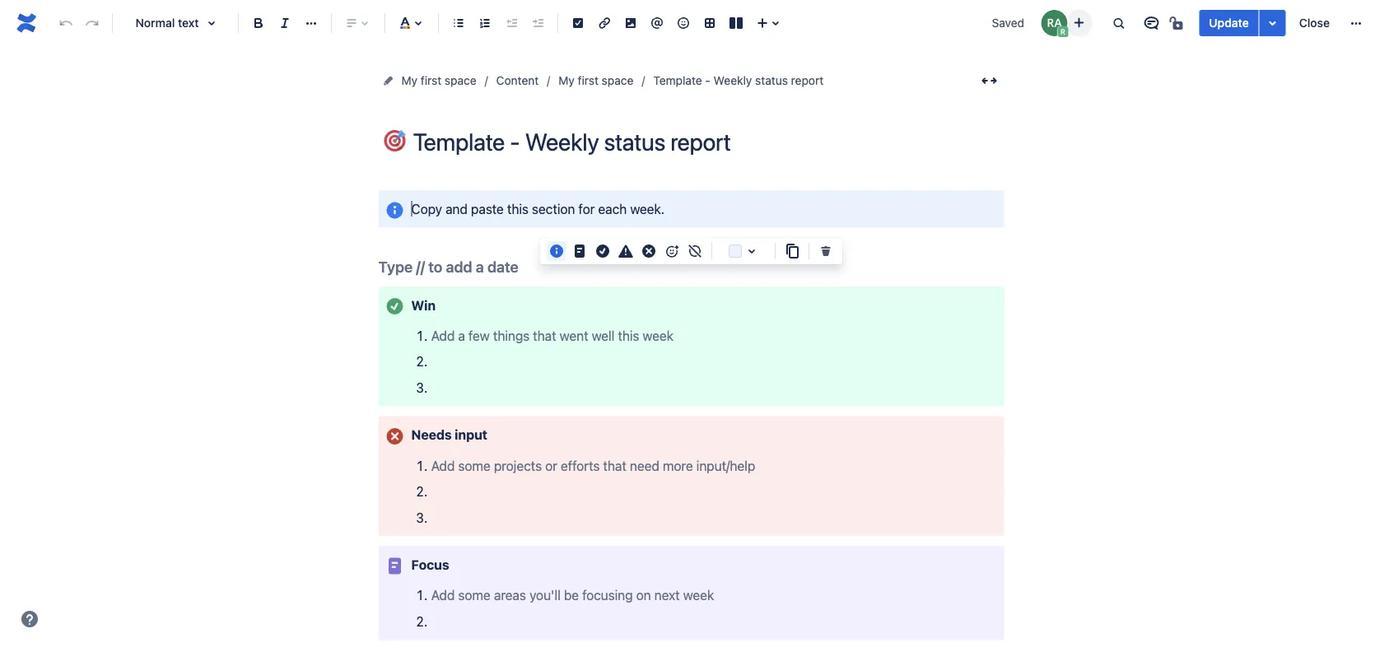 Task type: vqa. For each thing, say whether or not it's contained in the screenshot.
second My first space link from the right
yes



Task type: describe. For each thing, give the bounding box(es) containing it.
panel error image
[[385, 426, 405, 446]]

and
[[446, 201, 468, 217]]

link image
[[595, 13, 614, 33]]

info image
[[547, 241, 567, 261]]

ruby anderson image
[[1041, 10, 1068, 36]]

saved
[[992, 16, 1025, 30]]

first for second my first space link from the right
[[421, 74, 442, 87]]

remove emoji image
[[685, 241, 705, 261]]

make page full-width image
[[980, 71, 999, 91]]

bold ⌘b image
[[249, 13, 268, 33]]

first for 1st my first space link from right
[[578, 74, 599, 87]]

bullet list ⌘⇧8 image
[[449, 13, 469, 33]]

-
[[705, 74, 711, 87]]

copy image
[[782, 241, 802, 261]]

space for 1st my first space link from right
[[602, 74, 634, 87]]

weekly
[[714, 74, 752, 87]]

template
[[653, 74, 702, 87]]

error image
[[639, 241, 659, 261]]

for
[[579, 201, 595, 217]]

redo ⌘⇧z image
[[82, 13, 102, 33]]

needs input
[[411, 427, 487, 443]]

layouts image
[[726, 13, 746, 33]]

win
[[411, 297, 436, 313]]

success image
[[593, 241, 613, 261]]

editor add emoji image
[[662, 241, 682, 261]]

copy and paste this section for each week.
[[411, 201, 665, 217]]

needs
[[411, 427, 452, 443]]

my for second my first space link from the right
[[401, 74, 418, 87]]

section
[[532, 201, 575, 217]]

remove image
[[816, 241, 836, 261]]

content
[[496, 74, 539, 87]]

:dart: image
[[384, 130, 406, 152]]

template - weekly status report link
[[653, 71, 824, 91]]

2 my first space link from the left
[[559, 71, 634, 91]]

panel note image
[[385, 556, 405, 576]]

move this page image
[[382, 74, 395, 87]]

update button
[[1199, 10, 1259, 36]]

week.
[[630, 201, 665, 217]]

text
[[178, 16, 199, 30]]

each
[[598, 201, 627, 217]]

normal text button
[[119, 5, 231, 41]]



Task type: locate. For each thing, give the bounding box(es) containing it.
emoji image
[[674, 13, 693, 33]]

normal text
[[135, 16, 199, 30]]

0 horizontal spatial my first space
[[401, 74, 476, 87]]

space left content
[[445, 74, 476, 87]]

panel success image
[[385, 297, 405, 316]]

1 my first space link from the left
[[401, 71, 476, 91]]

table image
[[700, 13, 720, 33]]

indent tab image
[[528, 13, 548, 33]]

help image
[[20, 609, 40, 629]]

my first space down link icon
[[559, 74, 634, 87]]

2 space from the left
[[602, 74, 634, 87]]

content link
[[496, 71, 539, 91]]

my for 1st my first space link from right
[[559, 74, 575, 87]]

mention image
[[647, 13, 667, 33]]

my
[[401, 74, 418, 87], [559, 74, 575, 87]]

undo ⌘z image
[[56, 13, 76, 33]]

1 horizontal spatial first
[[578, 74, 599, 87]]

report
[[791, 74, 824, 87]]

my right the move this page "icon"
[[401, 74, 418, 87]]

my first space
[[401, 74, 476, 87], [559, 74, 634, 87]]

background color image
[[742, 241, 762, 261]]

1 horizontal spatial my first space
[[559, 74, 634, 87]]

outdent ⇧tab image
[[502, 13, 521, 33]]

1 first from the left
[[421, 74, 442, 87]]

0 horizontal spatial my
[[401, 74, 418, 87]]

space down add image, video, or file
[[602, 74, 634, 87]]

confluence image
[[13, 10, 40, 36], [13, 10, 40, 36]]

space
[[445, 74, 476, 87], [602, 74, 634, 87]]

invite to edit image
[[1069, 13, 1089, 33]]

copy
[[411, 201, 442, 217]]

panel info image
[[385, 200, 405, 220]]

warning image
[[616, 241, 636, 261]]

1 my from the left
[[401, 74, 418, 87]]

0 horizontal spatial first
[[421, 74, 442, 87]]

add image, video, or file image
[[621, 13, 641, 33]]

more image
[[1346, 13, 1366, 33]]

close button
[[1289, 10, 1340, 36]]

normal
[[135, 16, 175, 30]]

first down action item icon
[[578, 74, 599, 87]]

1 space from the left
[[445, 74, 476, 87]]

comment icon image
[[1142, 13, 1161, 33]]

space for second my first space link from the right
[[445, 74, 476, 87]]

my first space link right the move this page "icon"
[[401, 71, 476, 91]]

adjust update settings image
[[1263, 13, 1283, 33]]

no restrictions image
[[1168, 13, 1188, 33]]

1 horizontal spatial my
[[559, 74, 575, 87]]

1 my first space from the left
[[401, 74, 476, 87]]

0 horizontal spatial space
[[445, 74, 476, 87]]

more formatting image
[[301, 13, 321, 33]]

status
[[755, 74, 788, 87]]

note image
[[570, 241, 590, 261]]

2 first from the left
[[578, 74, 599, 87]]

action item image
[[568, 13, 588, 33]]

Give this page a title text field
[[413, 128, 1004, 156]]

this
[[507, 201, 529, 217]]

my right content
[[559, 74, 575, 87]]

2 my first space from the left
[[559, 74, 634, 87]]

numbered list ⌘⇧7 image
[[475, 13, 495, 33]]

my first space for second my first space link from the right
[[401, 74, 476, 87]]

my first space link down link icon
[[559, 71, 634, 91]]

input
[[455, 427, 487, 443]]

first right the move this page "icon"
[[421, 74, 442, 87]]

my first space link
[[401, 71, 476, 91], [559, 71, 634, 91]]

0 horizontal spatial my first space link
[[401, 71, 476, 91]]

template - weekly status report
[[653, 74, 824, 87]]

paste
[[471, 201, 504, 217]]

close
[[1299, 16, 1330, 30]]

my first space for 1st my first space link from right
[[559, 74, 634, 87]]

2 my from the left
[[559, 74, 575, 87]]

1 horizontal spatial space
[[602, 74, 634, 87]]

focus
[[411, 557, 449, 573]]

italic ⌘i image
[[275, 13, 295, 33]]

:dart: image
[[384, 130, 406, 152]]

find and replace image
[[1109, 13, 1128, 33]]

first
[[421, 74, 442, 87], [578, 74, 599, 87]]

update
[[1209, 16, 1249, 30]]

1 horizontal spatial my first space link
[[559, 71, 634, 91]]

Main content area, start typing to enter text. text field
[[369, 190, 1014, 652]]

my first space right the move this page "icon"
[[401, 74, 476, 87]]



